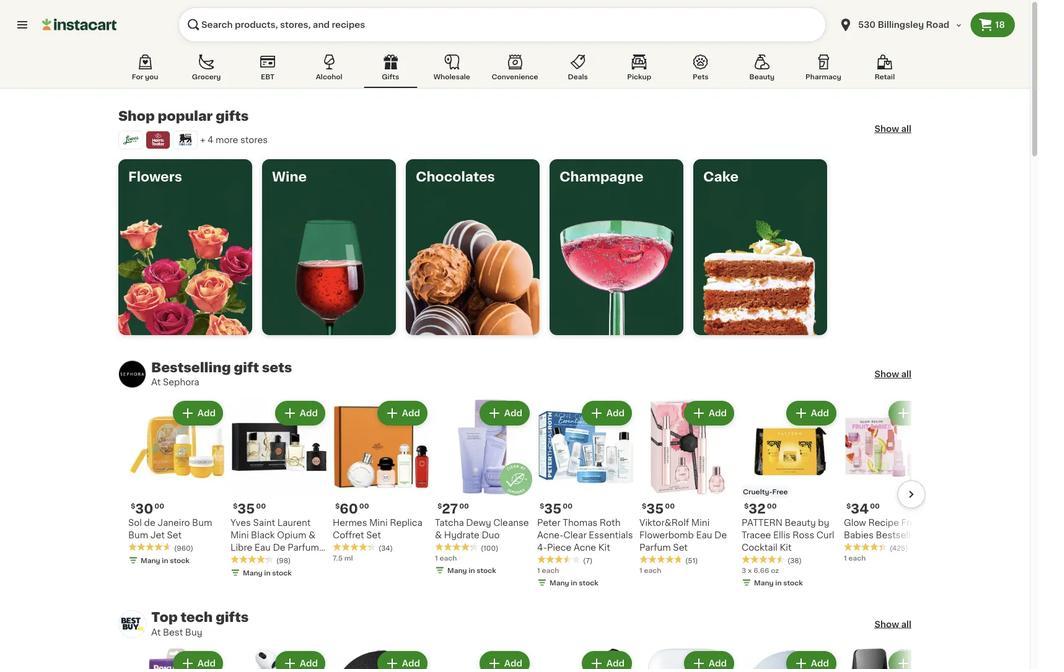 Task type: describe. For each thing, give the bounding box(es) containing it.
00 for sol
[[155, 503, 164, 510]]

1 horizontal spatial bum
[[192, 519, 212, 528]]

top tech gifts at best buy
[[151, 611, 249, 637]]

bestsellers
[[876, 531, 925, 540]]

each for viktor&rolf mini flowerbomb eau de parfum set
[[644, 567, 662, 574]]

replica
[[390, 519, 423, 528]]

27
[[442, 502, 458, 515]]

popular
[[158, 109, 213, 122]]

many in stock for 35
[[550, 580, 599, 586]]

best
[[163, 628, 183, 637]]

(960)
[[174, 545, 193, 552]]

530 billingsley road
[[859, 20, 950, 29]]

coffret
[[333, 531, 364, 540]]

opium
[[277, 531, 306, 540]]

tatcha
[[435, 519, 464, 528]]

mini inside yves saint laurent mini black opium & libre eau de parfum duo
[[231, 531, 249, 540]]

road
[[927, 20, 950, 29]]

$ 35 00 for viktor&rolf
[[642, 502, 675, 515]]

1 for viktor&rolf mini flowerbomb eau de parfum set
[[640, 567, 643, 574]]

show all link for gifts
[[875, 618, 912, 631]]

$ 32 00
[[744, 502, 777, 515]]

stock for 35
[[579, 580, 599, 586]]

3 x 6.66 oz
[[742, 567, 779, 574]]

you
[[145, 73, 158, 80]]

beauty inside button
[[750, 73, 775, 80]]

hydrate
[[444, 531, 480, 540]]

wine link
[[262, 159, 396, 335]]

shop categories tab list
[[118, 52, 912, 88]]

shop popular gifts
[[118, 109, 249, 122]]

ellis
[[774, 531, 791, 540]]

chocolates
[[416, 170, 495, 183]]

$ 27 00
[[438, 502, 469, 515]]

32
[[749, 502, 766, 515]]

00 for viktor&rolf
[[665, 503, 675, 510]]

1 530 billingsley road button from the left
[[831, 7, 971, 42]]

show all for gifts
[[875, 620, 912, 629]]

lowes foods logo image
[[122, 131, 140, 149]]

cleanse
[[494, 519, 529, 528]]

in for 35
[[571, 580, 577, 586]]

de inside "viktor&rolf mini flowerbomb eau de parfum set"
[[715, 531, 727, 540]]

35 for peter
[[544, 502, 562, 515]]

& inside yves saint laurent mini black opium & libre eau de parfum duo
[[309, 531, 316, 540]]

$ for tatcha dewy cleanse & hydrate duo
[[438, 503, 442, 510]]

00 for pattern
[[767, 503, 777, 510]]

(38)
[[788, 557, 802, 564]]

cocktail
[[742, 544, 778, 552]]

many in stock for 32
[[754, 580, 803, 586]]

ebt button
[[241, 52, 295, 88]]

fruit
[[902, 519, 921, 528]]

beauty button
[[736, 52, 789, 88]]

1 for glow recipe fruit babies bestsellers kit
[[844, 555, 847, 562]]

1 for peter thomas roth acne-clear essentials 4-piece acne kit
[[537, 567, 540, 574]]

2 530 billingsley road button from the left
[[839, 7, 964, 42]]

0 horizontal spatial bum
[[128, 531, 148, 540]]

libre
[[231, 544, 252, 552]]

all for bestselling gift sets
[[902, 370, 912, 379]]

flowers link
[[118, 159, 252, 335]]

each for tatcha dewy cleanse & hydrate duo
[[440, 555, 457, 562]]

black
[[251, 531, 275, 540]]

pets
[[693, 73, 709, 80]]

best buy image
[[118, 611, 146, 638]]

many for 27
[[448, 567, 467, 574]]

$ for sol de janeiro bum bum jet set
[[131, 503, 135, 510]]

duo inside tatcha dewy cleanse & hydrate duo
[[482, 531, 500, 540]]

1 show all from the top
[[875, 125, 912, 133]]

flowers
[[128, 170, 182, 183]]

thomas
[[563, 519, 598, 528]]

$ for pattern beauty by tracee ellis ross  curl cocktail kit
[[744, 503, 749, 510]]

peter
[[537, 519, 561, 528]]

gifts button
[[364, 52, 417, 88]]

de
[[144, 519, 155, 528]]

product group containing 27
[[435, 399, 532, 578]]

in for 27
[[469, 567, 475, 574]]

deals button
[[552, 52, 605, 88]]

all for top tech gifts
[[902, 620, 912, 629]]

7.5 ml
[[333, 555, 353, 562]]

35 for yves
[[238, 502, 255, 515]]

ross
[[793, 531, 815, 540]]

champagne
[[560, 170, 644, 183]]

convenience button
[[487, 52, 543, 88]]

free
[[773, 489, 788, 496]]

mini for 35
[[692, 519, 710, 528]]

oz
[[771, 567, 779, 574]]

pattern beauty by tracee ellis ross  curl cocktail kit
[[742, 519, 835, 552]]

buy
[[185, 628, 202, 637]]

hermes mini replica coffret set
[[333, 519, 423, 540]]

many for 32
[[754, 580, 774, 586]]

tech
[[181, 611, 213, 624]]

stores
[[241, 136, 268, 144]]

kit inside "pattern beauty by tracee ellis ross  curl cocktail kit"
[[780, 544, 792, 552]]

pharmacy button
[[797, 52, 850, 88]]

& inside tatcha dewy cleanse & hydrate duo
[[435, 531, 442, 540]]

janeiro
[[158, 519, 190, 528]]

instacart image
[[42, 17, 117, 32]]

each for glow recipe fruit babies bestsellers kit
[[849, 555, 866, 562]]

34
[[851, 502, 869, 515]]

7.5
[[333, 555, 343, 562]]

30
[[135, 502, 153, 515]]

many down jet
[[141, 557, 160, 564]]

shop
[[118, 109, 155, 122]]

sets
[[262, 361, 292, 374]]

clear
[[564, 531, 587, 540]]

4-
[[537, 544, 547, 552]]

product group containing 32
[[742, 399, 839, 590]]

+ 4 more stores link
[[118, 127, 268, 149]]

jet
[[151, 531, 165, 540]]

billingsley
[[878, 20, 924, 29]]

babies
[[844, 531, 874, 540]]

eau inside "viktor&rolf mini flowerbomb eau de parfum set"
[[696, 531, 713, 540]]

viktor&rolf
[[640, 519, 690, 528]]

gifts
[[382, 73, 399, 80]]

35 for viktor&rolf
[[647, 502, 664, 515]]

roth
[[600, 519, 621, 528]]

duo inside yves saint laurent mini black opium & libre eau de parfum duo
[[231, 556, 249, 565]]

for you button
[[118, 52, 172, 88]]

for you
[[132, 73, 158, 80]]

sol de janeiro bum bum jet set
[[128, 519, 212, 540]]

$ 35 00 for peter
[[540, 502, 573, 515]]

gift
[[234, 361, 259, 374]]

for
[[132, 73, 143, 80]]

parfum inside "viktor&rolf mini flowerbomb eau de parfum set"
[[640, 544, 671, 552]]

1 each for tatcha dewy cleanse & hydrate duo
[[435, 555, 457, 562]]

show for sets
[[875, 370, 900, 379]]

tracee
[[742, 531, 771, 540]]

in down yves saint laurent mini black opium & libre eau de parfum duo
[[264, 570, 271, 577]]



Task type: vqa. For each thing, say whether or not it's contained in the screenshot.


Task type: locate. For each thing, give the bounding box(es) containing it.
6 00 from the left
[[665, 503, 675, 510]]

1 each for peter thomas roth acne-clear essentials 4-piece acne kit
[[537, 567, 559, 574]]

1 horizontal spatial set
[[367, 531, 381, 540]]

convenience
[[492, 73, 538, 80]]

saint
[[253, 519, 275, 528]]

35 up peter
[[544, 502, 562, 515]]

0 vertical spatial de
[[715, 531, 727, 540]]

stock down (960)
[[170, 557, 190, 564]]

(425)
[[890, 545, 908, 552]]

530
[[859, 20, 876, 29]]

acne-
[[537, 531, 564, 540]]

$ up glow
[[847, 503, 851, 510]]

alcohol
[[316, 73, 343, 80]]

5 00 from the left
[[563, 503, 573, 510]]

$ up tatcha
[[438, 503, 442, 510]]

6 $ from the left
[[642, 503, 647, 510]]

0 horizontal spatial 35
[[238, 502, 255, 515]]

$ inside $ 27 00
[[438, 503, 442, 510]]

1 each for glow recipe fruit babies bestsellers kit
[[844, 555, 866, 562]]

bum
[[192, 519, 212, 528], [128, 531, 148, 540]]

set inside sol de janeiro bum bum jet set
[[167, 531, 182, 540]]

set inside hermes mini replica coffret set
[[367, 531, 381, 540]]

$ up hermes
[[335, 503, 340, 510]]

(98)
[[276, 557, 291, 564]]

stock down (7)
[[579, 580, 599, 586]]

$ 35 00 up peter
[[540, 502, 573, 515]]

many in stock down (100)
[[448, 567, 496, 574]]

duo down libre
[[231, 556, 249, 565]]

2 vertical spatial show all
[[875, 620, 912, 629]]

show for gifts
[[875, 620, 900, 629]]

1 horizontal spatial &
[[435, 531, 442, 540]]

3 show all from the top
[[875, 620, 912, 629]]

00 inside $ 34 00
[[870, 503, 880, 510]]

$ 35 00 up yves
[[233, 502, 266, 515]]

many in stock down (960)
[[141, 557, 190, 564]]

ml
[[344, 555, 353, 562]]

at for top tech gifts
[[151, 628, 161, 637]]

1 vertical spatial show all link
[[875, 368, 912, 381]]

at for bestselling gift sets
[[151, 378, 161, 387]]

0 horizontal spatial mini
[[231, 531, 249, 540]]

0 horizontal spatial de
[[273, 544, 286, 552]]

2 gifts from the top
[[216, 611, 249, 624]]

all
[[902, 125, 912, 133], [902, 370, 912, 379], [902, 620, 912, 629]]

35
[[238, 502, 255, 515], [544, 502, 562, 515], [647, 502, 664, 515]]

mini for 60
[[369, 519, 388, 528]]

$ 35 00 up the viktor&rolf
[[642, 502, 675, 515]]

kit inside glow recipe fruit babies bestsellers kit
[[927, 531, 939, 540]]

bum right janeiro
[[192, 519, 212, 528]]

0 vertical spatial show
[[875, 125, 900, 133]]

cake link
[[694, 159, 828, 335]]

3 show from the top
[[875, 620, 900, 629]]

grocery
[[192, 73, 221, 80]]

product group containing 34
[[844, 399, 942, 563]]

1 each down 4-
[[537, 567, 559, 574]]

0 horizontal spatial eau
[[255, 544, 271, 552]]

60
[[340, 502, 358, 515]]

$ for yves saint laurent mini black opium & libre eau de parfum duo
[[233, 503, 238, 510]]

$ 35 00 for yves
[[233, 502, 266, 515]]

at right 'sephora' icon
[[151, 378, 161, 387]]

1 parfum from the left
[[288, 544, 319, 552]]

2 show all from the top
[[875, 370, 912, 379]]

item carousel region containing add
[[104, 649, 942, 669]]

$ up peter
[[540, 503, 544, 510]]

at
[[151, 378, 161, 387], [151, 628, 161, 637]]

product group
[[128, 399, 226, 568], [231, 399, 328, 581], [333, 399, 430, 563], [435, 399, 532, 578], [537, 399, 635, 590], [640, 399, 737, 576], [742, 399, 839, 590], [844, 399, 942, 563], [128, 649, 226, 669], [231, 649, 328, 669], [333, 649, 430, 669], [435, 649, 532, 669], [537, 649, 635, 669], [640, 649, 737, 669], [742, 649, 839, 669], [844, 649, 942, 669]]

de inside yves saint laurent mini black opium & libre eau de parfum duo
[[273, 544, 286, 552]]

$ for hermes mini replica coffret set
[[335, 503, 340, 510]]

mini down yves
[[231, 531, 249, 540]]

1 item carousel region from the top
[[104, 399, 942, 590]]

duo
[[482, 531, 500, 540], [231, 556, 249, 565]]

00 for tatcha
[[459, 503, 469, 510]]

mini up flowerbomb
[[692, 519, 710, 528]]

0 horizontal spatial duo
[[231, 556, 249, 565]]

show all link
[[875, 123, 912, 135], [875, 368, 912, 381], [875, 618, 912, 631]]

& right opium
[[309, 531, 316, 540]]

2 all from the top
[[902, 370, 912, 379]]

$ inside the $ 30 00
[[131, 503, 135, 510]]

2 horizontal spatial $ 35 00
[[642, 502, 675, 515]]

5 $ from the left
[[540, 503, 544, 510]]

00 for peter
[[563, 503, 573, 510]]

$ inside $ 32 00
[[744, 503, 749, 510]]

harris teeter logo image
[[149, 131, 167, 149]]

1 horizontal spatial $ 35 00
[[540, 502, 573, 515]]

at left best
[[151, 628, 161, 637]]

2 horizontal spatial mini
[[692, 519, 710, 528]]

item carousel region containing 30
[[104, 399, 942, 590]]

8 $ from the left
[[847, 503, 851, 510]]

2 horizontal spatial 35
[[647, 502, 664, 515]]

tab panel
[[104, 108, 942, 669]]

beauty left pharmacy
[[750, 73, 775, 80]]

1 vertical spatial show
[[875, 370, 900, 379]]

food lion logo image
[[176, 131, 195, 149]]

stock
[[170, 557, 190, 564], [477, 567, 496, 574], [272, 570, 292, 577], [579, 580, 599, 586], [784, 580, 803, 586]]

$ up yves
[[233, 503, 238, 510]]

essentials
[[589, 531, 633, 540]]

0 horizontal spatial kit
[[599, 544, 610, 552]]

$ inside $ 60 00
[[335, 503, 340, 510]]

gifts for shop popular gifts
[[216, 109, 249, 122]]

2 item carousel region from the top
[[104, 649, 942, 669]]

item carousel region for top tech gifts
[[104, 649, 942, 669]]

tatcha dewy cleanse & hydrate duo
[[435, 519, 529, 540]]

3 35 from the left
[[647, 502, 664, 515]]

1 vertical spatial eau
[[255, 544, 271, 552]]

mini inside hermes mini replica coffret set
[[369, 519, 388, 528]]

2 vertical spatial all
[[902, 620, 912, 629]]

kit right "bestsellers"
[[927, 531, 939, 540]]

sephora image
[[118, 360, 146, 388]]

(7)
[[583, 557, 593, 564]]

ebt
[[261, 73, 275, 80]]

00 right 34 at the bottom of page
[[870, 503, 880, 510]]

viktor&rolf mini flowerbomb eau de parfum set
[[640, 519, 727, 552]]

many in stock
[[141, 557, 190, 564], [448, 567, 496, 574], [243, 570, 292, 577], [550, 580, 599, 586], [754, 580, 803, 586]]

many down hydrate
[[448, 567, 467, 574]]

many in stock for 27
[[448, 567, 496, 574]]

retail button
[[859, 52, 912, 88]]

1 each down flowerbomb
[[640, 567, 662, 574]]

1 down 4-
[[537, 567, 540, 574]]

beauty inside "pattern beauty by tracee ellis ross  curl cocktail kit"
[[785, 519, 816, 528]]

7 $ from the left
[[744, 503, 749, 510]]

35 up yves
[[238, 502, 255, 515]]

cruelty-free
[[743, 489, 788, 496]]

eau up (51)
[[696, 531, 713, 540]]

beauty
[[750, 73, 775, 80], [785, 519, 816, 528]]

00 right 32
[[767, 503, 777, 510]]

each down babies
[[849, 555, 866, 562]]

show all link for sets
[[875, 368, 912, 381]]

tab panel containing shop popular gifts
[[104, 108, 942, 669]]

show
[[875, 125, 900, 133], [875, 370, 900, 379], [875, 620, 900, 629]]

pharmacy
[[806, 73, 842, 80]]

1 vertical spatial item carousel region
[[104, 649, 942, 669]]

many in stock down (7)
[[550, 580, 599, 586]]

1 show from the top
[[875, 125, 900, 133]]

many in stock down the oz
[[754, 580, 803, 586]]

1 each
[[435, 555, 457, 562], [844, 555, 866, 562], [537, 567, 559, 574], [640, 567, 662, 574]]

1 horizontal spatial beauty
[[785, 519, 816, 528]]

4 $ from the left
[[438, 503, 442, 510]]

0 horizontal spatial set
[[167, 531, 182, 540]]

+
[[200, 136, 206, 144]]

None search field
[[179, 7, 826, 42]]

in down the oz
[[776, 580, 782, 586]]

1 $ 35 00 from the left
[[233, 502, 266, 515]]

0 vertical spatial eau
[[696, 531, 713, 540]]

1 all from the top
[[902, 125, 912, 133]]

3 all from the top
[[902, 620, 912, 629]]

00 right 60
[[359, 503, 369, 510]]

many down libre
[[243, 570, 263, 577]]

35 up the viktor&rolf
[[647, 502, 664, 515]]

1 for tatcha dewy cleanse & hydrate duo
[[435, 555, 438, 562]]

1
[[435, 555, 438, 562], [844, 555, 847, 562], [537, 567, 540, 574], [640, 567, 643, 574]]

1 down tatcha
[[435, 555, 438, 562]]

2 vertical spatial show all link
[[875, 618, 912, 631]]

0 vertical spatial item carousel region
[[104, 399, 942, 590]]

2 show from the top
[[875, 370, 900, 379]]

many down piece
[[550, 580, 569, 586]]

2 & from the left
[[435, 531, 442, 540]]

1 down flowerbomb
[[640, 567, 643, 574]]

de
[[715, 531, 727, 540], [273, 544, 286, 552]]

0 vertical spatial beauty
[[750, 73, 775, 80]]

$ for glow recipe fruit babies bestsellers kit
[[847, 503, 851, 510]]

flowerbomb
[[640, 531, 694, 540]]

set inside "viktor&rolf mini flowerbomb eau de parfum set"
[[673, 544, 688, 552]]

many for 35
[[550, 580, 569, 586]]

bestselling gift sets at sephora
[[151, 361, 292, 387]]

0 horizontal spatial parfum
[[288, 544, 319, 552]]

00 up the viktor&rolf
[[665, 503, 675, 510]]

00 inside $ 27 00
[[459, 503, 469, 510]]

item carousel region
[[104, 399, 942, 590], [104, 649, 942, 669]]

1 vertical spatial show all
[[875, 370, 912, 379]]

0 vertical spatial gifts
[[216, 109, 249, 122]]

curl
[[817, 531, 835, 540]]

1 horizontal spatial eau
[[696, 531, 713, 540]]

1 vertical spatial at
[[151, 628, 161, 637]]

wholesale
[[434, 73, 470, 80]]

retail
[[875, 73, 895, 80]]

1 show all link from the top
[[875, 123, 912, 135]]

4 00 from the left
[[459, 503, 469, 510]]

1 vertical spatial beauty
[[785, 519, 816, 528]]

mini inside "viktor&rolf mini flowerbomb eau de parfum set"
[[692, 519, 710, 528]]

stock down (98)
[[272, 570, 292, 577]]

in down acne
[[571, 580, 577, 586]]

1 vertical spatial bum
[[128, 531, 148, 540]]

peter thomas roth acne-clear essentials 4-piece acne kit
[[537, 519, 633, 552]]

0 vertical spatial at
[[151, 378, 161, 387]]

$ for viktor&rolf mini flowerbomb eau de parfum set
[[642, 503, 647, 510]]

00 for yves
[[256, 503, 266, 510]]

1 each down hydrate
[[435, 555, 457, 562]]

1 at from the top
[[151, 378, 161, 387]]

stock for 32
[[784, 580, 803, 586]]

1 00 from the left
[[155, 503, 164, 510]]

beauty up the ross
[[785, 519, 816, 528]]

0 horizontal spatial $ 35 00
[[233, 502, 266, 515]]

item carousel region for bestselling gift sets
[[104, 399, 942, 590]]

show all
[[875, 125, 912, 133], [875, 370, 912, 379], [875, 620, 912, 629]]

00 right 27
[[459, 503, 469, 510]]

1 35 from the left
[[238, 502, 255, 515]]

6.66
[[754, 567, 770, 574]]

2 vertical spatial show
[[875, 620, 900, 629]]

stock down (100)
[[477, 567, 496, 574]]

1 horizontal spatial mini
[[369, 519, 388, 528]]

3 00 from the left
[[359, 503, 369, 510]]

mini up "(34)"
[[369, 519, 388, 528]]

$ up the viktor&rolf
[[642, 503, 647, 510]]

2 horizontal spatial set
[[673, 544, 688, 552]]

gifts inside top tech gifts at best buy
[[216, 611, 249, 624]]

1 vertical spatial all
[[902, 370, 912, 379]]

2 $ from the left
[[233, 503, 238, 510]]

pickup
[[628, 73, 652, 80]]

$ down the cruelty-
[[744, 503, 749, 510]]

2 $ 35 00 from the left
[[540, 502, 573, 515]]

3 show all link from the top
[[875, 618, 912, 631]]

set for 30
[[167, 531, 182, 540]]

gifts up + 4 more stores
[[216, 109, 249, 122]]

7 00 from the left
[[767, 503, 777, 510]]

3
[[742, 567, 747, 574]]

00 for glow
[[870, 503, 880, 510]]

0 vertical spatial duo
[[482, 531, 500, 540]]

2 35 from the left
[[544, 502, 562, 515]]

Search field
[[179, 7, 826, 42]]

4
[[208, 136, 214, 144]]

kit inside peter thomas roth acne-clear essentials 4-piece acne kit
[[599, 544, 610, 552]]

yves
[[231, 519, 251, 528]]

in down jet
[[162, 557, 168, 564]]

parfum down flowerbomb
[[640, 544, 671, 552]]

pickup button
[[613, 52, 666, 88]]

& down tatcha
[[435, 531, 442, 540]]

&
[[309, 531, 316, 540], [435, 531, 442, 540]]

eau
[[696, 531, 713, 540], [255, 544, 271, 552]]

3 $ from the left
[[335, 503, 340, 510]]

many down 6.66 in the bottom of the page
[[754, 580, 774, 586]]

stock down (38)
[[784, 580, 803, 586]]

00 up the thomas
[[563, 503, 573, 510]]

parfum inside yves saint laurent mini black opium & libre eau de parfum duo
[[288, 544, 319, 552]]

set up "(34)"
[[367, 531, 381, 540]]

product group containing 60
[[333, 399, 430, 563]]

$ for peter thomas roth acne-clear essentials 4-piece acne kit
[[540, 503, 544, 510]]

duo up (100)
[[482, 531, 500, 540]]

glow recipe fruit babies bestsellers kit
[[844, 519, 939, 540]]

2 parfum from the left
[[640, 544, 671, 552]]

pattern
[[742, 519, 783, 528]]

at inside bestselling gift sets at sephora
[[151, 378, 161, 387]]

1 each for viktor&rolf mini flowerbomb eau de parfum set
[[640, 567, 662, 574]]

1 horizontal spatial duo
[[482, 531, 500, 540]]

0 vertical spatial show all
[[875, 125, 912, 133]]

0 vertical spatial show all link
[[875, 123, 912, 135]]

18 button
[[971, 12, 1015, 37]]

00 for hermes
[[359, 503, 369, 510]]

each for peter thomas roth acne-clear essentials 4-piece acne kit
[[542, 567, 559, 574]]

0 vertical spatial bum
[[192, 519, 212, 528]]

1 horizontal spatial kit
[[780, 544, 792, 552]]

by
[[818, 519, 830, 528]]

parfum down opium
[[288, 544, 319, 552]]

eau inside yves saint laurent mini black opium & libre eau de parfum duo
[[255, 544, 271, 552]]

set down janeiro
[[167, 531, 182, 540]]

00 inside $ 60 00
[[359, 503, 369, 510]]

$ 30 00
[[131, 502, 164, 515]]

00 inside $ 32 00
[[767, 503, 777, 510]]

0 vertical spatial all
[[902, 125, 912, 133]]

piece
[[547, 544, 572, 552]]

1 vertical spatial de
[[273, 544, 286, 552]]

1 $ from the left
[[131, 503, 135, 510]]

stock for 27
[[477, 567, 496, 574]]

each down 4-
[[542, 567, 559, 574]]

recipe
[[869, 519, 899, 528]]

bum down sol
[[128, 531, 148, 540]]

alcohol button
[[303, 52, 356, 88]]

00 inside the $ 30 00
[[155, 503, 164, 510]]

more
[[216, 136, 238, 144]]

at inside top tech gifts at best buy
[[151, 628, 161, 637]]

1 vertical spatial gifts
[[216, 611, 249, 624]]

set for 35
[[673, 544, 688, 552]]

grocery button
[[180, 52, 233, 88]]

acne
[[574, 544, 596, 552]]

8 00 from the left
[[870, 503, 880, 510]]

each down flowerbomb
[[644, 567, 662, 574]]

00 up saint
[[256, 503, 266, 510]]

1 horizontal spatial parfum
[[640, 544, 671, 552]]

champagne link
[[550, 159, 684, 335]]

eau down black
[[255, 544, 271, 552]]

1 vertical spatial duo
[[231, 556, 249, 565]]

each down hydrate
[[440, 555, 457, 562]]

product group containing 30
[[128, 399, 226, 568]]

2 at from the top
[[151, 628, 161, 637]]

2 show all link from the top
[[875, 368, 912, 381]]

in for 32
[[776, 580, 782, 586]]

00 right 30
[[155, 503, 164, 510]]

1 horizontal spatial 35
[[544, 502, 562, 515]]

x
[[748, 567, 752, 574]]

yves saint laurent mini black opium & libre eau de parfum duo
[[231, 519, 319, 565]]

gifts right tech
[[216, 611, 249, 624]]

2 00 from the left
[[256, 503, 266, 510]]

de up (98)
[[273, 544, 286, 552]]

sol
[[128, 519, 142, 528]]

wholesale button
[[425, 52, 479, 88]]

de left tracee
[[715, 531, 727, 540]]

many in stock down (98)
[[243, 570, 292, 577]]

$ inside $ 34 00
[[847, 503, 851, 510]]

530 billingsley road button
[[831, 7, 971, 42], [839, 7, 964, 42]]

in down hydrate
[[469, 567, 475, 574]]

show all for sets
[[875, 370, 912, 379]]

1 each down babies
[[844, 555, 866, 562]]

$
[[131, 503, 135, 510], [233, 503, 238, 510], [335, 503, 340, 510], [438, 503, 442, 510], [540, 503, 544, 510], [642, 503, 647, 510], [744, 503, 749, 510], [847, 503, 851, 510]]

in
[[162, 557, 168, 564], [469, 567, 475, 574], [264, 570, 271, 577], [571, 580, 577, 586], [776, 580, 782, 586]]

18
[[996, 20, 1005, 29]]

0 horizontal spatial beauty
[[750, 73, 775, 80]]

1 horizontal spatial de
[[715, 531, 727, 540]]

gifts for top tech gifts at best buy
[[216, 611, 249, 624]]

1 down babies
[[844, 555, 847, 562]]

3 $ 35 00 from the left
[[642, 502, 675, 515]]

glow
[[844, 519, 867, 528]]

wine
[[272, 170, 307, 183]]

1 & from the left
[[309, 531, 316, 540]]

kit down the essentials
[[599, 544, 610, 552]]

0 horizontal spatial &
[[309, 531, 316, 540]]

laurent
[[278, 519, 311, 528]]

1 gifts from the top
[[216, 109, 249, 122]]

2 horizontal spatial kit
[[927, 531, 939, 540]]

set up (51)
[[673, 544, 688, 552]]

$ up sol
[[131, 503, 135, 510]]

kit down ellis
[[780, 544, 792, 552]]



